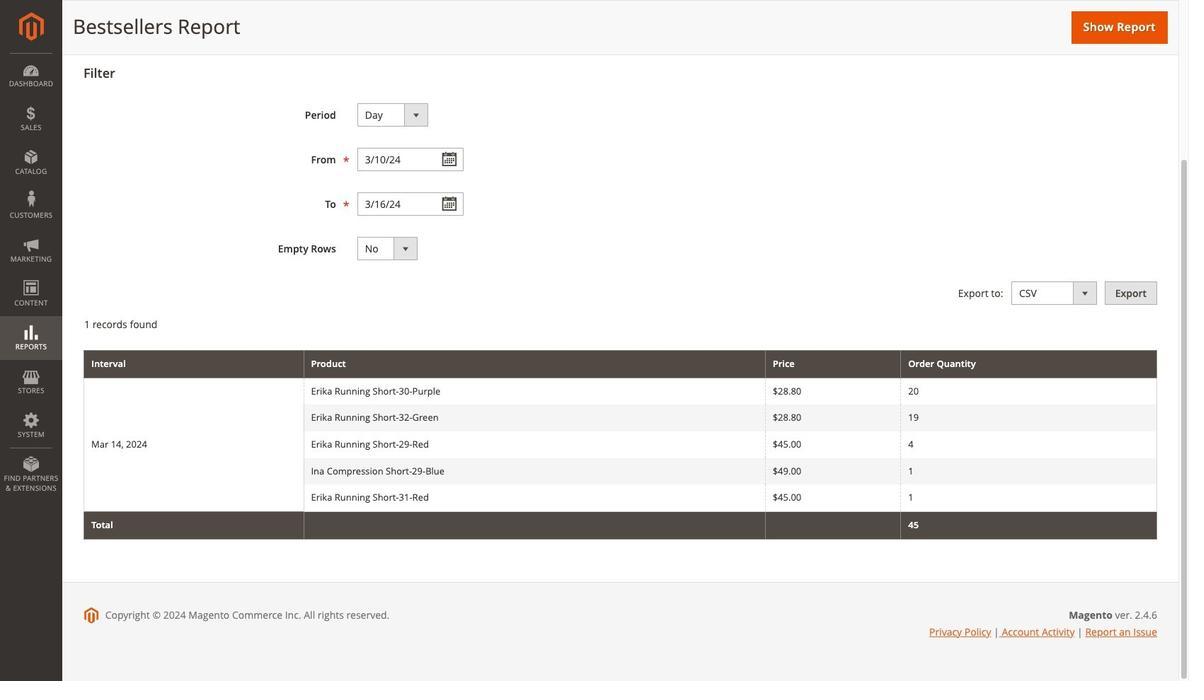 Task type: locate. For each thing, give the bounding box(es) containing it.
magento admin panel image
[[19, 12, 44, 41]]

None text field
[[357, 192, 463, 216]]

menu bar
[[0, 53, 62, 501]]

None text field
[[357, 148, 463, 171]]



